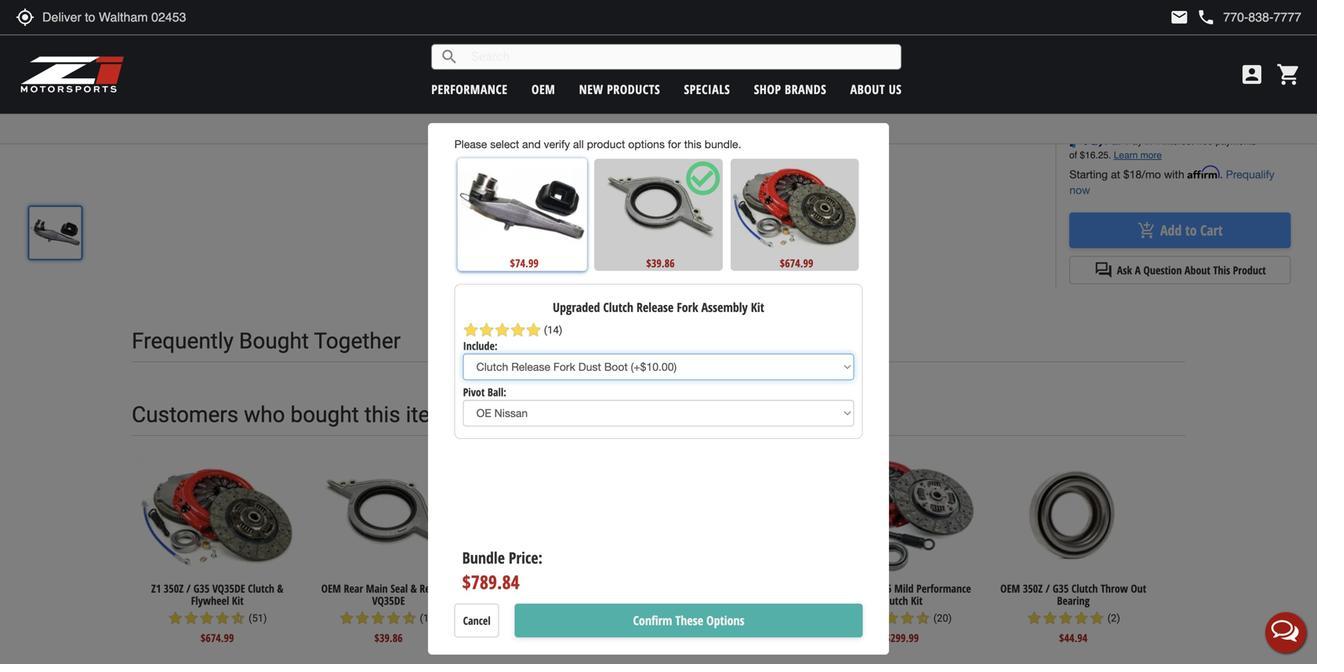 Task type: vqa. For each thing, say whether or not it's contained in the screenshot.


Task type: describe. For each thing, give the bounding box(es) containing it.
0 vertical spatial options
[[659, 54, 693, 67]]

new products
[[579, 81, 660, 98]]

1 vertical spatial to
[[1185, 221, 1197, 240]]

bolt
[[743, 593, 760, 608]]

z1 350z / g35 mild performance clutch kit star star star star star_half (20) $299.99
[[833, 581, 971, 645]]

all
[[573, 138, 584, 151]]

0 horizontal spatial about
[[850, 81, 885, 98]]

bearing
[[1057, 593, 1090, 608]]

purchased
[[501, 402, 604, 428]]

vq35de inside oem rear main seal & retainer vq35de star star star star star_half (13) $39.86
[[372, 593, 405, 608]]

no vehicle selected! select your vehicle
[[550, 120, 767, 138]]

oem for oem 350z / g35 clutch throw out bearing star star star star star (2) $44.94
[[1000, 581, 1020, 596]]

oem clutch slave cylinder vq35de star star star star star (19)
[[486, 581, 633, 614]]

select
[[670, 120, 701, 138]]

clutch inside z1 350z / g35 mild performance clutch kit star star star star star_half (20) $299.99
[[882, 593, 908, 608]]

please choose from the appropriate options below.
[[494, 54, 726, 67]]

$16.33
[[1118, 108, 1155, 127]]

you save: $16.33 (20%)
[[1070, 108, 1191, 127]]

please for please select and verify all product options for this bundle.
[[454, 138, 487, 151]]

/mo
[[1142, 168, 1161, 181]]

pedal adjustment is a must after installing this assembly.
[[494, 31, 751, 43]]

appropriate
[[604, 54, 657, 67]]

clutch inside the z1 350z / g35 vq35de clutch & flywheel kit star star star star star_half (51) $674.99
[[248, 581, 274, 596]]

customers who bought this item also purchased ...
[[132, 402, 626, 428]]

this assembly.
[[686, 31, 751, 43]]

retainer
[[420, 581, 456, 596]]

...
[[609, 402, 626, 428]]

1 vertical spatial this
[[364, 402, 400, 428]]

bought
[[239, 328, 309, 354]]

us
[[889, 81, 902, 98]]

shop brands link
[[754, 81, 827, 98]]

stock,
[[1083, 36, 1112, 53]]

these
[[675, 612, 703, 629]]

who
[[244, 402, 285, 428]]

upgraded
[[553, 299, 600, 316]]

shopping_cart link
[[1272, 62, 1301, 87]]

pivot ball:
[[463, 384, 506, 399]]

choose
[[527, 54, 560, 67]]

my_location
[[16, 8, 34, 27]]

verify
[[544, 138, 570, 151]]

ball:
[[488, 384, 506, 399]]

question
[[1143, 263, 1182, 278]]

clutch inside oem 350z / g35 clutch throw out bearing star star star star star (2) $44.94
[[1072, 581, 1098, 596]]

(2)
[[1107, 612, 1120, 624]]

z1 350z / g35 vq35de clutch & flywheel kit star star star star star_half (51) $674.99
[[151, 581, 283, 645]]

frequently bought together
[[132, 328, 401, 354]]

/ for (20)
[[868, 581, 873, 596]]

starting
[[1070, 168, 1108, 181]]

adjustment
[[523, 31, 573, 43]]

mail phone
[[1170, 8, 1215, 27]]

$789.84
[[462, 569, 520, 595]]

(20)
[[933, 612, 952, 624]]

slave
[[538, 581, 560, 596]]

product
[[587, 138, 625, 151]]

flywheel inside the z1 350z / g35 vq35de clutch & flywheel kit star star star star star_half (51) $674.99
[[191, 593, 229, 608]]

$674.99 inside the z1 350z / g35 vq35de clutch & flywheel kit star star star star star_half (51) $674.99
[[201, 630, 234, 645]]

select your vehicle link
[[670, 120, 767, 138]]

shop brands
[[754, 81, 827, 98]]

to inside in stock, ready to ship. help
[[1146, 36, 1156, 53]]

bundle
[[462, 547, 505, 569]]

z1 for star
[[833, 581, 843, 596]]

bundle price: $789.84
[[462, 547, 543, 595]]

please select and verify all product options for this bundle.
[[454, 138, 741, 151]]

products
[[607, 81, 660, 98]]

g35 for star_half
[[193, 581, 210, 596]]

release
[[637, 299, 674, 316]]

$44.94
[[1059, 630, 1088, 645]]

your
[[704, 120, 728, 138]]

350z for (20)
[[846, 581, 866, 596]]

a
[[586, 31, 592, 43]]

brands
[[785, 81, 827, 98]]

account_box
[[1239, 62, 1265, 87]]

question_answer
[[1094, 261, 1113, 280]]

product
[[1233, 263, 1266, 278]]

mild
[[894, 581, 914, 596]]

clutch inside oem clutch slave cylinder vq35de star star star star star (19)
[[509, 581, 535, 596]]

star_half inside z1 350z / g35 mild performance clutch kit star star star star star_half (20) $299.99
[[915, 610, 931, 626]]

shopping_cart
[[1276, 62, 1301, 87]]

$299.99
[[885, 630, 919, 645]]

phone link
[[1197, 8, 1301, 27]]

mail
[[1170, 8, 1189, 27]]

frequently
[[132, 328, 234, 354]]

& inside the z1 350z / g35 vq35de clutch & flywheel kit star star star star star_half (51) $674.99
[[277, 581, 283, 596]]

mail link
[[1170, 8, 1189, 27]]

and
[[522, 138, 541, 151]]

the
[[587, 54, 601, 67]]

below.
[[696, 54, 726, 67]]

about inside question_answer ask a question about this product
[[1185, 263, 1210, 278]]

$18
[[1123, 168, 1142, 181]]

no
[[550, 121, 567, 137]]

g35 for (20)
[[876, 581, 892, 596]]

350z for star_half
[[164, 581, 184, 596]]



Task type: locate. For each thing, give the bounding box(es) containing it.
pedal
[[494, 31, 520, 43]]

oem inside oem rear main seal & retainer vq35de star star star star star_half (13) $39.86
[[321, 581, 341, 596]]

question_answer ask a question about this product
[[1094, 261, 1266, 280]]

clutch up (51) in the bottom of the page
[[248, 581, 274, 596]]

prequalify now
[[1070, 168, 1275, 196]]

this
[[1213, 263, 1230, 278]]

performance
[[916, 581, 971, 596]]

select
[[490, 138, 519, 151]]

1 horizontal spatial kit
[[751, 299, 764, 316]]

g35 inside the z1 350z / g35 vq35de clutch & flywheel kit star star star star star_half (51) $674.99
[[193, 581, 210, 596]]

vehicle up please select and verify all product options for this bundle.
[[570, 121, 612, 137]]

pivot
[[463, 384, 485, 399]]

new
[[579, 81, 603, 98]]

0 vertical spatial to
[[1146, 36, 1156, 53]]

350z inside the z1 350z / g35 vq35de clutch & flywheel kit star star star star star_half (51) $674.99
[[164, 581, 184, 596]]

(51)
[[249, 612, 267, 624]]

options
[[706, 612, 744, 629]]

about left this
[[1185, 263, 1210, 278]]

affirm
[[1187, 166, 1220, 179]]

fork
[[677, 299, 698, 316]]

star_half left (20)
[[915, 610, 931, 626]]

3 star_half from the left
[[915, 610, 931, 626]]

1 horizontal spatial star_half
[[402, 610, 417, 626]]

/ inside z1 350z / g35 mild performance clutch kit star star star star star_half (20) $299.99
[[868, 581, 873, 596]]

0 horizontal spatial vehicle
[[570, 121, 612, 137]]

0 vertical spatial $39.86
[[646, 255, 675, 270]]

please left select
[[454, 138, 487, 151]]

0 horizontal spatial z1
[[151, 581, 161, 596]]

1 horizontal spatial &
[[411, 581, 417, 596]]

2 horizontal spatial star_half
[[915, 610, 931, 626]]

1 horizontal spatial g35
[[876, 581, 892, 596]]

2 horizontal spatial kit
[[911, 593, 923, 608]]

0 horizontal spatial $39.86
[[374, 630, 403, 645]]

star_half
[[230, 610, 246, 626], [402, 610, 417, 626], [915, 610, 931, 626]]

clutch left release
[[603, 299, 633, 316]]

assembly
[[701, 299, 748, 316]]

to left 'ship.'
[[1146, 36, 1156, 53]]

add
[[1160, 221, 1182, 240]]

now
[[1070, 183, 1090, 196]]

(19)
[[591, 600, 609, 612]]

1 g35 from the left
[[193, 581, 210, 596]]

oem for oem clutch slave cylinder vq35de star star star star star (19)
[[486, 581, 506, 596]]

confirm these options
[[633, 612, 744, 629]]

1 horizontal spatial this
[[684, 138, 702, 151]]

1 vertical spatial $674.99
[[201, 630, 234, 645]]

oem for oem rear main seal & retainer vq35de star star star star star_half (13) $39.86
[[321, 581, 341, 596]]

1 horizontal spatial z1
[[833, 581, 843, 596]]

please for please choose from the appropriate options below.
[[494, 54, 524, 67]]

1 vertical spatial about
[[1185, 263, 1210, 278]]

add_shopping_cart
[[1138, 221, 1156, 240]]

star
[[463, 322, 479, 338], [479, 322, 494, 338], [494, 322, 510, 338], [510, 322, 526, 338], [526, 322, 541, 338], [510, 598, 526, 614], [526, 598, 541, 614], [541, 598, 557, 614], [557, 598, 573, 614], [573, 598, 588, 614], [168, 610, 183, 626], [183, 610, 199, 626], [199, 610, 215, 626], [215, 610, 230, 626], [339, 610, 355, 626], [355, 610, 370, 626], [370, 610, 386, 626], [386, 610, 402, 626], [684, 610, 700, 626], [700, 610, 715, 626], [715, 610, 731, 626], [731, 610, 747, 626], [747, 610, 763, 626], [852, 610, 868, 626], [868, 610, 884, 626], [884, 610, 900, 626], [900, 610, 915, 626], [1027, 610, 1042, 626], [1042, 610, 1058, 626], [1058, 610, 1074, 626], [1074, 610, 1089, 626], [1089, 610, 1105, 626]]

& left rear
[[277, 581, 283, 596]]

price:
[[509, 547, 543, 569]]

bundle.
[[705, 138, 741, 151]]

0 horizontal spatial to
[[1146, 36, 1156, 53]]

ask
[[1117, 263, 1132, 278]]

& inside oem rear main seal & retainer vq35de star star star star star_half (13) $39.86
[[411, 581, 417, 596]]

this right for
[[684, 138, 702, 151]]

0 horizontal spatial 350z
[[164, 581, 184, 596]]

vq35de
[[212, 581, 245, 596], [600, 581, 633, 596], [372, 593, 405, 608]]

rear
[[344, 581, 363, 596]]

0 vertical spatial please
[[494, 54, 524, 67]]

1 star_half from the left
[[230, 610, 246, 626]]

oem left rear
[[321, 581, 341, 596]]

this left item in the left of the page
[[364, 402, 400, 428]]

star_half left (51) in the bottom of the page
[[230, 610, 246, 626]]

/ for (2)
[[1046, 581, 1050, 596]]

z1 motorsports logo image
[[20, 55, 125, 94]]

1 & from the left
[[277, 581, 283, 596]]

350z inside z1 350z / g35 mild performance clutch kit star star star star star_half (20) $299.99
[[846, 581, 866, 596]]

in stock, ready to ship. help
[[1070, 34, 1203, 53]]

vq35de inside oem clutch slave cylinder vq35de star star star star star (19)
[[600, 581, 633, 596]]

/ for star_half
[[186, 581, 191, 596]]

z1 inside the z1 350z / g35 vq35de clutch & flywheel kit star star star star star_half (51) $674.99
[[151, 581, 161, 596]]

$39.86 up release
[[646, 255, 675, 270]]

$74.99
[[510, 256, 539, 271]]

for
[[668, 138, 681, 151]]

0 horizontal spatial &
[[277, 581, 283, 596]]

0 horizontal spatial kit
[[232, 593, 244, 608]]

vq35de inside the z1 350z / g35 vq35de clutch & flywheel kit star star star star star_half (51) $674.99
[[212, 581, 245, 596]]

vq35de for (19)
[[600, 581, 633, 596]]

confirm
[[633, 612, 672, 629]]

2 flywheel from the left
[[702, 593, 740, 608]]

1 z1 from the left
[[151, 581, 161, 596]]

$39.86 inside oem rear main seal & retainer vq35de star star star star star_half (13) $39.86
[[374, 630, 403, 645]]

flywheel
[[191, 593, 229, 608], [702, 593, 740, 608]]

options down "selected!" at the top of the page
[[628, 138, 665, 151]]

a
[[1135, 263, 1141, 278]]

from
[[563, 54, 584, 67]]

oem vq manual transmission flywheel bolt star star star star star $3.49
[[667, 581, 795, 645]]

oem for oem vq manual transmission flywheel bolt star star star star star $3.49
[[667, 581, 687, 596]]

to right add
[[1185, 221, 1197, 240]]

about us
[[850, 81, 902, 98]]

0 vertical spatial about
[[850, 81, 885, 98]]

1 horizontal spatial $39.86
[[646, 255, 675, 270]]

oem down the choose
[[532, 81, 555, 98]]

cylinder
[[563, 581, 598, 596]]

1 horizontal spatial $674.99
[[780, 255, 813, 270]]

1 horizontal spatial /
[[868, 581, 873, 596]]

oem for oem
[[532, 81, 555, 98]]

&
[[277, 581, 283, 596], [411, 581, 417, 596]]

2 star_half from the left
[[402, 610, 417, 626]]

2 horizontal spatial 350z
[[1023, 581, 1043, 596]]

vq35de for star
[[212, 581, 245, 596]]

kit inside z1 350z / g35 mild performance clutch kit star star star star star_half (20) $299.99
[[911, 593, 923, 608]]

phone
[[1197, 8, 1215, 27]]

vehicle inside no vehicle selected! select your vehicle
[[570, 121, 612, 137]]

/ inside the z1 350z / g35 vq35de clutch & flywheel kit star star star star star_half (51) $674.99
[[186, 581, 191, 596]]

$39.86 down seal
[[374, 630, 403, 645]]

cancel button
[[454, 604, 499, 637]]

throw
[[1101, 581, 1128, 596]]

kit inside the z1 350z / g35 vq35de clutch & flywheel kit star star star star star_half (51) $674.99
[[232, 593, 244, 608]]

Search search field
[[459, 45, 901, 69]]

specials link
[[684, 81, 730, 98]]

z1 inside z1 350z / g35 mild performance clutch kit star star star star star_half (20) $299.99
[[833, 581, 843, 596]]

starting at $18 /mo with affirm .
[[1070, 166, 1226, 181]]

(14)
[[544, 324, 562, 336]]

0 horizontal spatial this
[[364, 402, 400, 428]]

350z inside oem 350z / g35 clutch throw out bearing star star star star star (2) $44.94
[[1023, 581, 1043, 596]]

1 flywheel from the left
[[191, 593, 229, 608]]

oem inside oem 350z / g35 clutch throw out bearing star star star star star (2) $44.94
[[1000, 581, 1020, 596]]

(20%)
[[1158, 108, 1191, 127]]

is
[[576, 31, 583, 43]]

1 horizontal spatial to
[[1185, 221, 1197, 240]]

oem down bundle
[[486, 581, 506, 596]]

vehicle right your
[[731, 120, 767, 138]]

account_box link
[[1236, 62, 1268, 87]]

about us link
[[850, 81, 902, 98]]

.
[[1220, 168, 1223, 181]]

oem inside oem clutch slave cylinder vq35de star star star star star (19)
[[486, 581, 506, 596]]

0 horizontal spatial flywheel
[[191, 593, 229, 608]]

$674.99
[[780, 255, 813, 270], [201, 630, 234, 645]]

z1 for kit
[[151, 581, 161, 596]]

clutch up $299.99
[[882, 593, 908, 608]]

g35 for (2)
[[1053, 581, 1069, 596]]

3 / from the left
[[1046, 581, 1050, 596]]

oem 350z / g35 clutch throw out bearing star star star star star (2) $44.94
[[1000, 581, 1146, 645]]

2 horizontal spatial vq35de
[[600, 581, 633, 596]]

1 horizontal spatial flywheel
[[702, 593, 740, 608]]

options down "installing"
[[659, 54, 693, 67]]

shop
[[754, 81, 781, 98]]

clutch left "slave"
[[509, 581, 535, 596]]

1 horizontal spatial please
[[494, 54, 524, 67]]

new products link
[[579, 81, 660, 98]]

flywheel inside the oem vq manual transmission flywheel bolt star star star star star $3.49
[[702, 593, 740, 608]]

oem left the vq
[[667, 581, 687, 596]]

0 vertical spatial this
[[684, 138, 702, 151]]

cart
[[1200, 221, 1223, 240]]

0 horizontal spatial star_half
[[230, 610, 246, 626]]

g35 inside z1 350z / g35 mild performance clutch kit star star star star star_half (20) $299.99
[[876, 581, 892, 596]]

1 / from the left
[[186, 581, 191, 596]]

please down the pedal
[[494, 54, 524, 67]]

& right seal
[[411, 581, 417, 596]]

you
[[1070, 111, 1085, 126]]

3 g35 from the left
[[1053, 581, 1069, 596]]

confirm these options button
[[515, 604, 863, 637]]

kit inside upgraded clutch release fork assembly kit star star star star star (14)
[[751, 299, 764, 316]]

installing
[[644, 31, 684, 43]]

0 vertical spatial $674.99
[[780, 255, 813, 270]]

help
[[1186, 34, 1203, 52]]

star_half inside oem rear main seal & retainer vq35de star star star star star_half (13) $39.86
[[402, 610, 417, 626]]

1 vertical spatial please
[[454, 138, 487, 151]]

1 350z from the left
[[164, 581, 184, 596]]

3 350z from the left
[[1023, 581, 1043, 596]]

2 / from the left
[[868, 581, 873, 596]]

selected!
[[615, 121, 668, 137]]

please
[[494, 54, 524, 67], [454, 138, 487, 151]]

350z
[[164, 581, 184, 596], [846, 581, 866, 596], [1023, 581, 1043, 596]]

seal
[[390, 581, 408, 596]]

oem inside the oem vq manual transmission flywheel bolt star star star star star $3.49
[[667, 581, 687, 596]]

ship.
[[1159, 36, 1183, 53]]

star_half left (13) at bottom left
[[402, 610, 417, 626]]

0 horizontal spatial /
[[186, 581, 191, 596]]

1 horizontal spatial vehicle
[[731, 120, 767, 138]]

item
[[406, 402, 449, 428]]

manual
[[704, 581, 736, 596]]

0 horizontal spatial $674.99
[[201, 630, 234, 645]]

2 350z from the left
[[846, 581, 866, 596]]

0 horizontal spatial please
[[454, 138, 487, 151]]

0 horizontal spatial g35
[[193, 581, 210, 596]]

2 g35 from the left
[[876, 581, 892, 596]]

1 vertical spatial options
[[628, 138, 665, 151]]

350z for (2)
[[1023, 581, 1043, 596]]

star_half inside the z1 350z / g35 vq35de clutch & flywheel kit star star star star star_half (51) $674.99
[[230, 610, 246, 626]]

1 horizontal spatial 350z
[[846, 581, 866, 596]]

0 horizontal spatial vq35de
[[212, 581, 245, 596]]

cancel
[[463, 613, 491, 628]]

2 horizontal spatial /
[[1046, 581, 1050, 596]]

clutch
[[603, 299, 633, 316], [248, 581, 274, 596], [509, 581, 535, 596], [1072, 581, 1098, 596], [882, 593, 908, 608]]

oem
[[532, 81, 555, 98], [321, 581, 341, 596], [486, 581, 506, 596], [667, 581, 687, 596], [1000, 581, 1020, 596]]

with
[[1164, 168, 1184, 181]]

1 vertical spatial $39.86
[[374, 630, 403, 645]]

2 z1 from the left
[[833, 581, 843, 596]]

about left us
[[850, 81, 885, 98]]

vq
[[689, 581, 701, 596]]

/
[[186, 581, 191, 596], [868, 581, 873, 596], [1046, 581, 1050, 596]]

options
[[659, 54, 693, 67], [628, 138, 665, 151]]

at
[[1111, 168, 1120, 181]]

g35 inside oem 350z / g35 clutch throw out bearing star star star star star (2) $44.94
[[1053, 581, 1069, 596]]

2 horizontal spatial g35
[[1053, 581, 1069, 596]]

clutch inside upgraded clutch release fork assembly kit star star star star star (14)
[[603, 299, 633, 316]]

save:
[[1088, 111, 1111, 126]]

/ inside oem 350z / g35 clutch throw out bearing star star star star star (2) $44.94
[[1046, 581, 1050, 596]]

1 horizontal spatial vq35de
[[372, 593, 405, 608]]

oem left "bearing"
[[1000, 581, 1020, 596]]

2 & from the left
[[411, 581, 417, 596]]

clutch left throw
[[1072, 581, 1098, 596]]

1 horizontal spatial about
[[1185, 263, 1210, 278]]



